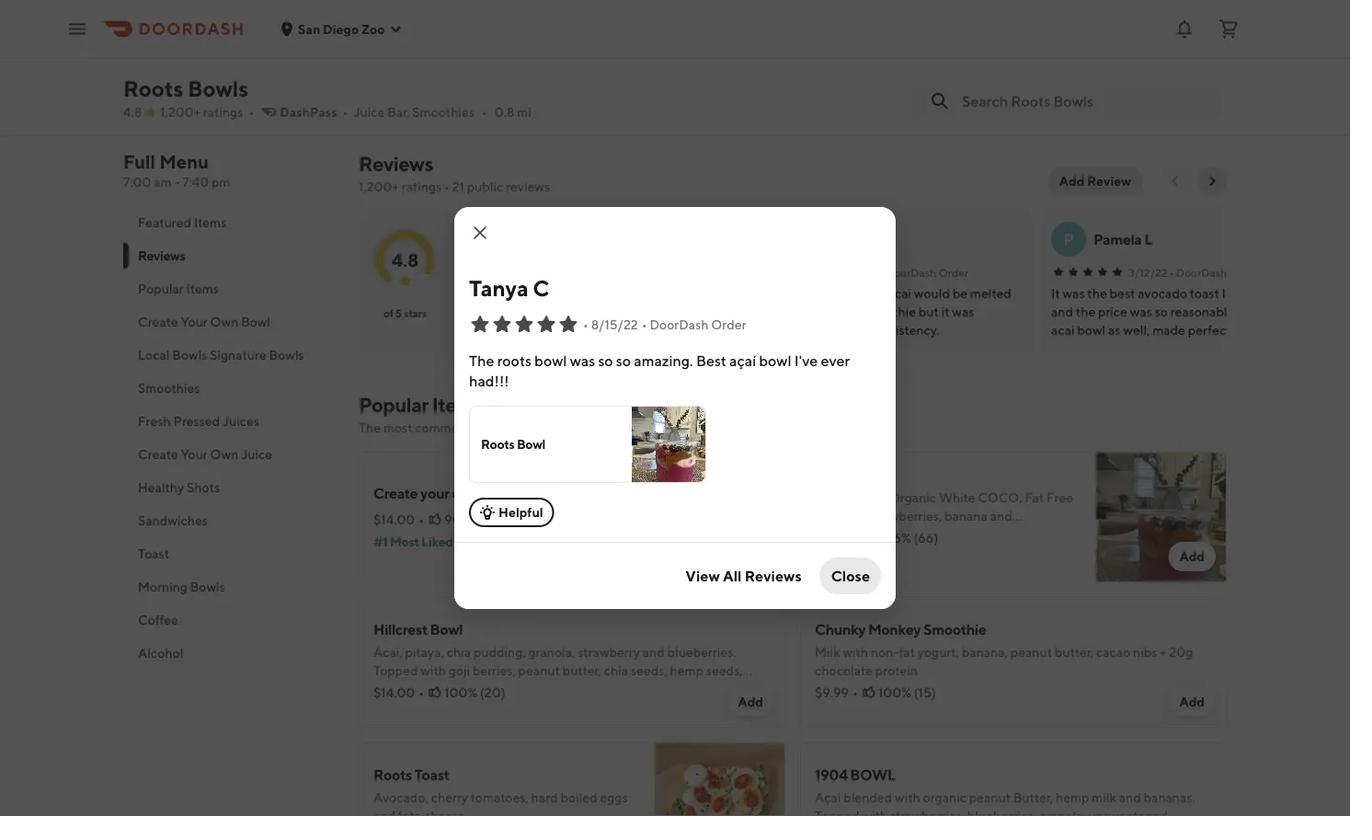 Task type: locate. For each thing, give the bounding box(es) containing it.
1 vertical spatial smoothie
[[924, 621, 987, 638]]

tanya c dialog
[[454, 207, 896, 609]]

coconut
[[478, 681, 526, 696]]

your inside create your own bowl $14.00
[[409, 59, 438, 77]]

1 seeds, from the left
[[631, 663, 668, 678]]

roots
[[508, 59, 546, 77], [653, 59, 692, 77], [799, 59, 837, 77], [123, 75, 183, 101], [481, 437, 515, 452], [374, 766, 412, 783]]

reviews down bar,
[[359, 152, 433, 176]]

roots bowl inside "tanya c" dialog
[[481, 437, 546, 452]]

1 vertical spatial 8/15/22
[[591, 317, 638, 332]]

close undefined image
[[469, 222, 491, 244]]

own down fresh pressed juices button
[[210, 447, 239, 462]]

1 vertical spatial topped
[[815, 808, 860, 816]]

1,200+ down reviews link
[[359, 179, 399, 194]]

1 horizontal spatial most
[[834, 552, 863, 568]]

create up local
[[138, 314, 178, 329]]

1 horizontal spatial organic
[[923, 790, 967, 805]]

1 vertical spatial items
[[186, 281, 219, 296]]

organic up strawberries,
[[923, 790, 967, 805]]

am
[[154, 174, 172, 190]]

bowl
[[362, 80, 394, 97], [482, 484, 514, 502]]

menu
[[159, 151, 209, 173]]

smoothies inside button
[[138, 380, 200, 396]]

0 horizontal spatial ratings
[[203, 104, 243, 120]]

items down pm
[[194, 215, 227, 230]]

with down pitaya,
[[421, 663, 446, 678]]

1 vertical spatial your
[[181, 447, 208, 462]]

peanut up agave. on the bottom left of page
[[518, 663, 560, 678]]

non-
[[871, 644, 899, 660]]

0 horizontal spatial • doordash order
[[879, 266, 969, 279]]

juice down notification bell icon
[[1158, 59, 1193, 77]]

order inside "tanya c" dialog
[[711, 317, 747, 332]]

0 vertical spatial smoothie
[[840, 59, 903, 77]]

21
[[452, 179, 464, 194]]

most
[[390, 534, 419, 549], [834, 552, 863, 568]]

(15)
[[914, 685, 936, 700]]

fresh
[[138, 414, 171, 429]]

1 vertical spatial roots bowl button
[[469, 406, 707, 483]]

morning
[[138, 579, 188, 594]]

$9.99 down flu
[[1089, 83, 1123, 98]]

1 horizontal spatial topped
[[815, 808, 860, 816]]

most
[[384, 420, 413, 435]]

close button
[[820, 558, 881, 594]]

roots bowl image
[[632, 407, 706, 482], [1097, 452, 1227, 582]]

your down popular items
[[181, 314, 208, 329]]

your
[[409, 59, 438, 77], [420, 484, 449, 502]]

most right #1
[[390, 534, 419, 549]]

1 horizontal spatial juice
[[354, 104, 385, 120]]

chia
[[447, 644, 471, 660], [604, 663, 628, 678]]

1 vertical spatial 1,200+
[[359, 179, 399, 194]]

1 vertical spatial $14.00 •
[[815, 530, 866, 546]]

this
[[657, 420, 678, 435]]

popular inside button
[[138, 281, 184, 296]]

2 your from the top
[[181, 447, 208, 462]]

hemp left milk
[[1056, 790, 1090, 805]]

0 vertical spatial most
[[390, 534, 419, 549]]

topped inside 1904 bowl açai blended with organic peanut butter, hemp milk and bananas. topped with strawberries, blueberries, granola, unsweetene
[[815, 808, 860, 816]]

create up healthy
[[138, 447, 178, 462]]

reviews
[[359, 152, 433, 176], [138, 248, 185, 263], [745, 567, 802, 585]]

chunky monkey smoothie milk with non-fat yogurt, banana, peanut butter, cacao nibs + 20g chocolate protein
[[815, 621, 1193, 678]]

reviews right the all
[[745, 567, 802, 585]]

open menu image
[[66, 18, 88, 40]]

hemp down blueberries.
[[670, 663, 704, 678]]

1,200+
[[160, 104, 201, 120], [359, 179, 399, 194]]

1 100% from the left
[[445, 685, 478, 700]]

1 horizontal spatial hemp
[[1056, 790, 1090, 805]]

100% (20)
[[445, 685, 505, 700]]

create your own bowl $14.00
[[362, 59, 469, 119]]

0 vertical spatial own
[[441, 59, 469, 77]]

1 vertical spatial roots bowl
[[481, 437, 546, 452]]

0 horizontal spatial 8/15/22
[[547, 266, 588, 279]]

1 horizontal spatial popular
[[359, 393, 429, 417]]

2 vertical spatial toast
[[415, 766, 449, 783]]

peanut inside 1904 bowl açai blended with organic peanut butter, hemp milk and bananas. topped with strawberries, blueberries, granola, unsweetene
[[969, 790, 1011, 805]]

0 vertical spatial 4.8
[[123, 104, 142, 120]]

1 vertical spatial $9.99
[[815, 685, 849, 700]]

96%
[[886, 530, 912, 546]]

your inside create your own juice button
[[181, 447, 208, 462]]

2 own from the top
[[210, 447, 239, 462]]

all
[[723, 567, 742, 585]]

$14.00
[[944, 83, 986, 98], [362, 104, 404, 119], [374, 512, 415, 527], [815, 530, 857, 546], [374, 685, 415, 700]]

$14.00 • up the #1 most liked
[[374, 512, 424, 527]]

items inside "popular items" button
[[186, 281, 219, 296]]

reviews for reviews 1,200+ ratings • 21 public reviews
[[359, 152, 433, 176]]

roots bowl image inside "tanya c" dialog
[[632, 407, 706, 482]]

1 horizontal spatial bowl
[[482, 484, 514, 502]]

0 vertical spatial bowl
[[362, 80, 394, 97]]

and right strawberry
[[643, 644, 665, 660]]

0 horizontal spatial smoothies
[[138, 380, 200, 396]]

0 horizontal spatial most
[[390, 534, 419, 549]]

granola, up agave. on the bottom left of page
[[529, 644, 575, 660]]

own up juice bar, smoothies • 0.8 mi
[[441, 59, 469, 77]]

juice inside the flu buster juice $9.99
[[1158, 59, 1193, 77]]

topped down acai,
[[374, 663, 418, 678]]

and down avocado,
[[374, 808, 396, 816]]

peanut right banana,
[[1011, 644, 1052, 660]]

yogurt,
[[918, 644, 960, 660]]

0 horizontal spatial smoothie
[[840, 59, 903, 77]]

100% down goji at the left bottom of the page
[[445, 685, 478, 700]]

items
[[528, 420, 560, 435]]

roots bowl down ordered
[[481, 437, 546, 452]]

own up local bowls signature bowls
[[210, 314, 239, 329]]

toast inside roots toast avocado, cherry tomatoes, hard boiled eggs and feta cheese
[[415, 766, 449, 783]]

0 horizontal spatial 1,200+
[[160, 104, 201, 120]]

helpful
[[499, 505, 543, 520]]

2 horizontal spatial reviews
[[745, 567, 802, 585]]

pamela
[[1094, 230, 1142, 248]]

1 vertical spatial granola,
[[1039, 808, 1086, 816]]

0 horizontal spatial juice
[[241, 447, 272, 462]]

your up 90%
[[420, 484, 449, 502]]

2 100% from the left
[[879, 685, 912, 700]]

pressed
[[173, 414, 220, 429]]

fresh pressed juices button
[[123, 405, 337, 438]]

ratings inside the reviews 1,200+ ratings • 21 public reviews
[[402, 179, 442, 194]]

roots bowl button inside "tanya c" dialog
[[469, 406, 707, 483]]

0 vertical spatial reviews
[[359, 152, 433, 176]]

• doordash order
[[879, 266, 969, 279], [1170, 266, 1260, 279]]

with up chocolate
[[843, 644, 869, 660]]

1 horizontal spatial toast
[[415, 766, 449, 783]]

create your own juice button
[[123, 438, 337, 471]]

0 horizontal spatial butter,
[[563, 663, 602, 678]]

cacao
[[1097, 644, 1131, 660]]

organic inside 1904 bowl açai blended with organic peanut butter, hemp milk and bananas. topped with strawberries, blueberries, granola, unsweetene
[[923, 790, 967, 805]]

ratings down roots bowls in the top left of the page
[[203, 104, 243, 120]]

and right milk
[[1119, 790, 1141, 805]]

popular inside popular items the most commonly ordered items and dishes from this store
[[359, 393, 429, 417]]

bowl up bar,
[[362, 80, 394, 97]]

5
[[395, 306, 402, 319]]

$14.00 up reviews link
[[362, 104, 404, 119]]

full menu 7:00 am - 7:40 pm
[[123, 151, 231, 190]]

organic down acai,
[[374, 681, 417, 696]]

liked
[[421, 534, 453, 549], [865, 552, 897, 568]]

granola, inside the 'hillcrest bowl acai, pitaya, chia pudding, granola, strawberry and blueberries. topped with goji berries, peanut butter, chia seeds, hemp seeds, organic shredded coconut and agave.'
[[529, 644, 575, 660]]

0 vertical spatial organic
[[374, 681, 417, 696]]

bowls down toast button
[[190, 579, 225, 594]]

3/12/22
[[1129, 266, 1168, 279]]

toast inside "roots toast" button
[[694, 59, 729, 77]]

0 vertical spatial ratings
[[203, 104, 243, 120]]

1 vertical spatial chia
[[604, 663, 628, 678]]

$14.00 inside bankers hill bowl $14.00
[[944, 83, 986, 98]]

juice down juices
[[241, 447, 272, 462]]

and inside roots toast avocado, cherry tomatoes, hard boiled eggs and feta cheese
[[374, 808, 396, 816]]

Item Search search field
[[962, 91, 1213, 111]]

$9.99 inside the flu buster juice $9.99
[[1089, 83, 1123, 98]]

0 vertical spatial 1,200+
[[160, 104, 201, 120]]

0 horizontal spatial bowl
[[362, 80, 394, 97]]

reviews link
[[359, 152, 433, 176]]

chia down strawberry
[[604, 663, 628, 678]]

1 vertical spatial organic
[[923, 790, 967, 805]]

0 vertical spatial butter,
[[1055, 644, 1094, 660]]

bowl inside button
[[241, 314, 271, 329]]

0 horizontal spatial granola,
[[529, 644, 575, 660]]

1 vertical spatial own
[[210, 447, 239, 462]]

butter, left cacao on the right bottom of page
[[1055, 644, 1094, 660]]

fat
[[899, 644, 915, 660]]

bowl inside create your own bowl $14.00
[[362, 80, 394, 97]]

juice left bar,
[[354, 104, 385, 120]]

1 • doordash order from the left
[[879, 266, 969, 279]]

popular up most
[[359, 393, 429, 417]]

1 vertical spatial liked
[[865, 552, 897, 568]]

roots inside roots toast avocado, cherry tomatoes, hard boiled eggs and feta cheese
[[374, 766, 412, 783]]

1 horizontal spatial granola,
[[1039, 808, 1086, 816]]

0 horizontal spatial doordash
[[650, 317, 709, 332]]

$14.00 down acai,
[[374, 685, 415, 700]]

4.8 up full
[[123, 104, 142, 120]]

bowl for create your own bowl $14.00
[[362, 80, 394, 97]]

toast button
[[123, 537, 337, 570]]

0 horizontal spatial 100%
[[445, 685, 478, 700]]

liked down 90%
[[421, 534, 453, 549]]

granola, down butter,
[[1039, 808, 1086, 816]]

0 vertical spatial roots bowl button
[[504, 0, 650, 111]]

0 vertical spatial toast
[[694, 59, 729, 77]]

create your own bowl
[[374, 484, 514, 502]]

create for create your own bowl $14.00
[[362, 59, 407, 77]]

butter, inside the 'hillcrest bowl acai, pitaya, chia pudding, granola, strawberry and blueberries. topped with goji berries, peanut butter, chia seeds, hemp seeds, organic shredded coconut and agave.'
[[563, 663, 602, 678]]

reviews down featured
[[138, 248, 185, 263]]

0 vertical spatial chia
[[447, 644, 471, 660]]

popular up create your own bowl
[[138, 281, 184, 296]]

$14.00 for 100% (20)
[[374, 685, 415, 700]]

1 vertical spatial peanut
[[518, 663, 560, 678]]

1 vertical spatial reviews
[[138, 248, 185, 263]]

seeds, down blueberries.
[[706, 663, 743, 678]]

$9.99
[[1089, 83, 1123, 98], [815, 685, 849, 700]]

0 vertical spatial juice
[[1158, 59, 1193, 77]]

0 horizontal spatial organic
[[374, 681, 417, 696]]

roots bowls
[[123, 75, 248, 101]]

1 horizontal spatial 4.8
[[392, 249, 419, 270]]

tanya c
[[469, 275, 549, 301]]

0 vertical spatial your
[[409, 59, 438, 77]]

$14.00 • down acai,
[[374, 685, 424, 700]]

1 vertical spatial smoothies
[[138, 380, 200, 396]]

featured
[[138, 215, 191, 230]]

$14.00 up #2
[[815, 530, 857, 546]]

smoothies right bar,
[[412, 104, 475, 120]]

2 vertical spatial juice
[[241, 447, 272, 462]]

2 vertical spatial items
[[432, 393, 482, 417]]

toast
[[694, 59, 729, 77], [138, 546, 169, 561], [415, 766, 449, 783]]

1 horizontal spatial smoothies
[[412, 104, 475, 120]]

1 horizontal spatial doordash
[[886, 266, 937, 279]]

1 vertical spatial 4.8
[[392, 249, 419, 270]]

peanut inside chunky monkey smoothie milk with non-fat yogurt, banana, peanut butter, cacao nibs + 20g chocolate protein
[[1011, 644, 1052, 660]]

1,200+ inside the reviews 1,200+ ratings • 21 public reviews
[[359, 179, 399, 194]]

$9.99 down chocolate
[[815, 685, 849, 700]]

own up 90% (84)
[[452, 484, 480, 502]]

items up create your own bowl
[[186, 281, 219, 296]]

0 horizontal spatial order
[[711, 317, 747, 332]]

create for create your own bowl
[[138, 314, 178, 329]]

peanut
[[1011, 644, 1052, 660], [518, 663, 560, 678], [969, 790, 1011, 805]]

create for create your own juice
[[138, 447, 178, 462]]

with
[[843, 644, 869, 660], [421, 663, 446, 678], [895, 790, 921, 805], [862, 808, 888, 816]]

tomatoes,
[[471, 790, 529, 805]]

own for create your own bowl
[[452, 484, 480, 502]]

items inside popular items the most commonly ordered items and dishes from this store
[[432, 393, 482, 417]]

own for bowl
[[210, 314, 239, 329]]

$14.00 down bankers
[[944, 83, 986, 98]]

bowls for morning bowls
[[190, 579, 225, 594]]

your up juice bar, smoothies • 0.8 mi
[[409, 59, 438, 77]]

your for create your own bowl
[[420, 484, 449, 502]]

chia up goji at the left bottom of the page
[[447, 644, 471, 660]]

1,200+ down roots bowls in the top left of the page
[[160, 104, 201, 120]]

bowl
[[549, 59, 581, 77], [1024, 59, 1056, 77], [241, 314, 271, 329], [517, 437, 546, 452], [430, 621, 463, 638]]

reviews inside the reviews 1,200+ ratings • 21 public reviews
[[359, 152, 433, 176]]

seeds, down strawberry
[[631, 663, 668, 678]]

100% down protein
[[879, 685, 912, 700]]

0 vertical spatial items
[[194, 215, 227, 230]]

peanut up blueberries,
[[969, 790, 1011, 805]]

0 vertical spatial your
[[181, 314, 208, 329]]

helpful button
[[469, 498, 555, 527]]

bananas.
[[1144, 790, 1196, 805]]

butter,
[[1055, 644, 1094, 660], [563, 663, 602, 678]]

your inside create your own bowl button
[[181, 314, 208, 329]]

roots bowl
[[508, 59, 581, 77], [481, 437, 546, 452]]

1 your from the top
[[181, 314, 208, 329]]

next image
[[1205, 174, 1220, 189]]

create up #1
[[374, 484, 418, 502]]

create
[[362, 59, 407, 77], [138, 314, 178, 329], [138, 447, 178, 462], [374, 484, 418, 502]]

milk
[[1092, 790, 1117, 805]]

0 horizontal spatial toast
[[138, 546, 169, 561]]

1 horizontal spatial $9.99
[[1089, 83, 1123, 98]]

create down zoo
[[362, 59, 407, 77]]

$14.00 • for 90% (84)
[[374, 512, 424, 527]]

create inside create your own bowl $14.00
[[362, 59, 407, 77]]

1 own from the top
[[210, 314, 239, 329]]

1 horizontal spatial smoothie
[[924, 621, 987, 638]]

eggs
[[600, 790, 628, 805]]

avocado,
[[374, 790, 429, 805]]

1 vertical spatial your
[[420, 484, 449, 502]]

butter, inside chunky monkey smoothie milk with non-fat yogurt, banana, peanut butter, cacao nibs + 20g chocolate protein
[[1055, 644, 1094, 660]]

doordash
[[886, 266, 937, 279], [1177, 266, 1227, 279], [650, 317, 709, 332]]

roots bowl up the mi
[[508, 59, 581, 77]]

own
[[210, 314, 239, 329], [210, 447, 239, 462]]

and inside 1904 bowl açai blended with organic peanut butter, hemp milk and bananas. topped with strawberries, blueberries, granola, unsweetene
[[1119, 790, 1141, 805]]

create for create your own bowl
[[374, 484, 418, 502]]

1 horizontal spatial butter,
[[1055, 644, 1094, 660]]

topped down açai
[[815, 808, 860, 816]]

0 horizontal spatial 4.8
[[123, 104, 142, 120]]

reviews inside button
[[745, 567, 802, 585]]

with up strawberries,
[[895, 790, 921, 805]]

0 horizontal spatial topped
[[374, 663, 418, 678]]

bowls up 1,200+ ratings •
[[188, 75, 248, 101]]

ratings down reviews link
[[402, 179, 442, 194]]

popular for popular items
[[138, 281, 184, 296]]

hemp
[[670, 663, 704, 678], [1056, 790, 1090, 805]]

4.8 up "of 5 stars"
[[392, 249, 419, 270]]

0 horizontal spatial chia
[[447, 644, 471, 660]]

bowls for roots bowls
[[188, 75, 248, 101]]

2 vertical spatial reviews
[[745, 567, 802, 585]]

and right items
[[562, 420, 585, 435]]

bar,
[[387, 104, 410, 120]]

bowls right local
[[172, 347, 207, 362]]

0 vertical spatial $9.99
[[1089, 83, 1123, 98]]

0 vertical spatial popular
[[138, 281, 184, 296]]

$14.00 • up #2 most liked
[[815, 530, 866, 546]]

own inside create your own bowl $14.00
[[441, 59, 469, 77]]

pudding,
[[474, 644, 526, 660]]

dishes
[[587, 420, 624, 435]]

1 horizontal spatial reviews
[[359, 152, 433, 176]]

1 vertical spatial butter,
[[563, 663, 602, 678]]

bowls inside morning bowls button
[[190, 579, 225, 594]]

toast for roots toast avocado, cherry tomatoes, hard boiled eggs and feta cheese
[[415, 766, 449, 783]]

1 horizontal spatial ratings
[[402, 179, 442, 194]]

0 horizontal spatial roots bowl image
[[632, 407, 706, 482]]

commonly
[[415, 420, 476, 435]]

liked for #1 most liked
[[421, 534, 453, 549]]

diego
[[323, 21, 359, 36]]

create your own bowl button
[[123, 305, 337, 339]]

(66)
[[914, 530, 939, 546]]

smoothies button
[[123, 372, 337, 405]]

smoothies up fresh
[[138, 380, 200, 396]]

0 vertical spatial liked
[[421, 534, 453, 549]]

1 vertical spatial ratings
[[402, 179, 442, 194]]

$14.00 up #1
[[374, 512, 415, 527]]

butter, up agave. on the bottom left of page
[[563, 663, 602, 678]]

1 horizontal spatial seeds,
[[706, 663, 743, 678]]

2 vertical spatial $14.00 •
[[374, 685, 424, 700]]

banana,
[[962, 644, 1008, 660]]

bowl up (84)
[[482, 484, 514, 502]]

liked down 96%
[[865, 552, 897, 568]]

items inside featured items "button"
[[194, 215, 227, 230]]

create your own juice
[[138, 447, 272, 462]]

0 horizontal spatial liked
[[421, 534, 453, 549]]

items up commonly
[[432, 393, 482, 417]]

1 horizontal spatial 1,200+
[[359, 179, 399, 194]]

most for #1
[[390, 534, 419, 549]]

0 horizontal spatial popular
[[138, 281, 184, 296]]

your down pressed
[[181, 447, 208, 462]]

1 vertical spatial bowl
[[482, 484, 514, 502]]

alcohol button
[[123, 637, 337, 670]]

organic
[[374, 681, 417, 696], [923, 790, 967, 805]]

0 vertical spatial peanut
[[1011, 644, 1052, 660]]

0 horizontal spatial seeds,
[[631, 663, 668, 678]]

view
[[686, 567, 720, 585]]

roots bowl button
[[504, 0, 650, 111], [469, 406, 707, 483]]

blended
[[844, 790, 893, 805]]

items
[[194, 215, 227, 230], [186, 281, 219, 296], [432, 393, 482, 417]]

$9.99 •
[[815, 685, 858, 700]]

most right #2
[[834, 552, 863, 568]]

cheese
[[424, 808, 466, 816]]

berries,
[[473, 663, 516, 678]]

roots inside "tanya c" dialog
[[481, 437, 515, 452]]

1 vertical spatial toast
[[138, 546, 169, 561]]



Task type: describe. For each thing, give the bounding box(es) containing it.
own for create your own bowl $14.00
[[441, 59, 469, 77]]

-
[[174, 174, 180, 190]]

reviews
[[506, 179, 550, 194]]

zoo
[[362, 21, 385, 36]]

nibs
[[1134, 644, 1158, 660]]

items for popular items the most commonly ordered items and dishes from this store
[[432, 393, 482, 417]]

• 8/15/22 • doordash order
[[583, 317, 747, 332]]

goji
[[449, 663, 470, 678]]

bowl
[[850, 766, 896, 783]]

local bowls signature bowls
[[138, 347, 304, 362]]

p
[[1063, 229, 1075, 249]]

#1
[[374, 534, 388, 549]]

8/15/22 inside "tanya c" dialog
[[591, 317, 638, 332]]

own for juice
[[210, 447, 239, 462]]

items for popular items
[[186, 281, 219, 296]]

review
[[1088, 173, 1132, 189]]

butter,
[[1014, 790, 1054, 805]]

mi
[[517, 104, 531, 120]]

bowl inside bankers hill bowl $14.00
[[1024, 59, 1056, 77]]

1 horizontal spatial chia
[[604, 663, 628, 678]]

toast inside toast button
[[138, 546, 169, 561]]

toast for roots toast
[[694, 59, 729, 77]]

flu
[[1089, 59, 1110, 77]]

blueberries.
[[667, 644, 736, 660]]

your for bowl
[[181, 314, 208, 329]]

#2
[[815, 552, 832, 568]]

popular items the most commonly ordered items and dishes from this store
[[359, 393, 710, 435]]

local
[[138, 347, 170, 362]]

smoothie inside chunky monkey smoothie milk with non-fat yogurt, banana, peanut butter, cacao nibs + 20g chocolate protein
[[924, 621, 987, 638]]

#1 most liked
[[374, 534, 453, 549]]

hemp inside 1904 bowl açai blended with organic peanut butter, hemp milk and bananas. topped with strawberries, blueberries, granola, unsweetene
[[1056, 790, 1090, 805]]

topped inside the 'hillcrest bowl acai, pitaya, chia pudding, granola, strawberry and blueberries. topped with goji berries, peanut butter, chia seeds, hemp seeds, organic shredded coconut and agave.'
[[374, 663, 418, 678]]

0 vertical spatial roots bowl
[[508, 59, 581, 77]]

healthy
[[138, 480, 184, 495]]

store
[[681, 420, 710, 435]]

pamela l
[[1094, 230, 1153, 248]]

20g
[[1170, 644, 1193, 660]]

hard
[[531, 790, 558, 805]]

of 5 stars
[[384, 306, 427, 319]]

previous image
[[1168, 174, 1183, 189]]

$14.00 for 96% (66)
[[815, 530, 857, 546]]

and inside popular items the most commonly ordered items and dishes from this store
[[562, 420, 585, 435]]

notification bell image
[[1174, 18, 1196, 40]]

reviews 1,200+ ratings • 21 public reviews
[[359, 152, 550, 194]]

featured items button
[[123, 206, 337, 239]]

roots smoothie
[[799, 59, 903, 77]]

pitaya,
[[405, 644, 444, 660]]

dashpass
[[280, 104, 337, 120]]

$14.00 inside create your own bowl $14.00
[[362, 104, 404, 119]]

• inside the reviews 1,200+ ratings • 21 public reviews
[[444, 179, 450, 194]]

$14.00 for 90% (84)
[[374, 512, 415, 527]]

add inside button
[[1060, 173, 1085, 189]]

peanut inside the 'hillcrest bowl acai, pitaya, chia pudding, granola, strawberry and blueberries. topped with goji berries, peanut butter, chia seeds, hemp seeds, organic shredded coconut and agave.'
[[518, 663, 560, 678]]

items for featured items
[[194, 215, 227, 230]]

from
[[627, 420, 654, 435]]

90% (84)
[[445, 512, 498, 527]]

strawberries,
[[890, 808, 965, 816]]

hemp inside the 'hillcrest bowl acai, pitaya, chia pudding, granola, strawberry and blueberries. topped with goji berries, peanut butter, chia seeds, hemp seeds, organic shredded coconut and agave.'
[[670, 663, 704, 678]]

hillcrest
[[374, 621, 428, 638]]

san diego zoo
[[298, 21, 385, 36]]

create your own bowl
[[138, 314, 271, 329]]

popular items
[[138, 281, 219, 296]]

1 horizontal spatial roots bowl image
[[1097, 452, 1227, 582]]

0 items, open order cart image
[[1218, 18, 1240, 40]]

2 seeds, from the left
[[706, 663, 743, 678]]

feta
[[398, 808, 421, 816]]

roots toast avocado, cherry tomatoes, hard boiled eggs and feta cheese
[[374, 766, 628, 816]]

roots smoothie button
[[795, 0, 940, 111]]

create your own bowl image
[[655, 452, 786, 582]]

granola, inside 1904 bowl açai blended with organic peanut butter, hemp milk and bananas. topped with strawberries, blueberries, granola, unsweetene
[[1039, 808, 1086, 816]]

reviews for reviews
[[138, 248, 185, 263]]

2 horizontal spatial order
[[1229, 266, 1260, 279]]

with inside chunky monkey smoothie milk with non-fat yogurt, banana, peanut butter, cacao nibs + 20g chocolate protein
[[843, 644, 869, 660]]

view all reviews button
[[675, 558, 813, 594]]

with inside the 'hillcrest bowl acai, pitaya, chia pudding, granola, strawberry and blueberries. topped with goji berries, peanut butter, chia seeds, hemp seeds, organic shredded coconut and agave.'
[[421, 663, 446, 678]]

0 horizontal spatial $9.99
[[815, 685, 849, 700]]

shredded
[[420, 681, 475, 696]]

+
[[1160, 644, 1167, 660]]

bowl inside the 'hillcrest bowl acai, pitaya, chia pudding, granola, strawberry and blueberries. topped with goji berries, peanut butter, chia seeds, hemp seeds, organic shredded coconut and agave.'
[[430, 621, 463, 638]]

liked for #2 most liked
[[865, 552, 897, 568]]

strawberry
[[578, 644, 640, 660]]

bowls for local bowls signature bowls
[[172, 347, 207, 362]]

your for create your own bowl $14.00
[[409, 59, 438, 77]]

100% for bowl
[[445, 685, 478, 700]]

of
[[384, 306, 394, 319]]

morning bowls
[[138, 579, 225, 594]]

0.8
[[495, 104, 515, 120]]

most for #2
[[834, 552, 863, 568]]

100% for monkey
[[879, 685, 912, 700]]

#2 most liked
[[815, 552, 897, 568]]

monkey
[[868, 621, 921, 638]]

public
[[467, 179, 503, 194]]

blueberries,
[[968, 808, 1037, 816]]

bankers
[[944, 59, 996, 77]]

and left agave. on the bottom left of page
[[529, 681, 551, 696]]

100% (15)
[[879, 685, 936, 700]]

signature
[[210, 347, 267, 362]]

$14.00 • for 96% (66)
[[815, 530, 866, 546]]

organic inside the 'hillcrest bowl acai, pitaya, chia pudding, granola, strawberry and blueberries. topped with goji berries, peanut butter, chia seeds, hemp seeds, organic shredded coconut and agave.'
[[374, 681, 417, 696]]

doordash inside "tanya c" dialog
[[650, 317, 709, 332]]

7:40
[[182, 174, 209, 190]]

roots toast image
[[655, 742, 786, 816]]

$14.00 • for 100% (20)
[[374, 685, 424, 700]]

chocolate
[[815, 663, 873, 678]]

pm
[[212, 174, 231, 190]]

bowl inside "tanya c" dialog
[[517, 437, 546, 452]]

roots toast
[[653, 59, 729, 77]]

healthy shots
[[138, 480, 220, 495]]

close
[[831, 567, 870, 585]]

tanya
[[469, 275, 529, 301]]

popular items button
[[123, 272, 337, 305]]

roots toast button
[[650, 0, 795, 111]]

2 horizontal spatial doordash
[[1177, 266, 1227, 279]]

1 horizontal spatial order
[[939, 266, 969, 279]]

cherry
[[431, 790, 468, 805]]

popular for popular items the most commonly ordered items and dishes from this store
[[359, 393, 429, 417]]

juices
[[223, 414, 259, 429]]

2 • doordash order from the left
[[1170, 266, 1260, 279]]

0 vertical spatial smoothies
[[412, 104, 475, 120]]

1904 bowl açai blended with organic peanut butter, hemp milk and bananas. topped with strawberries, blueberries, granola, unsweetene
[[815, 766, 1196, 816]]

protein
[[876, 663, 918, 678]]

with down the blended
[[862, 808, 888, 816]]

ordered
[[479, 420, 526, 435]]

açai
[[815, 790, 841, 805]]

1,200+ ratings •
[[160, 104, 254, 120]]

the
[[359, 420, 381, 435]]

smoothie inside button
[[840, 59, 903, 77]]

c
[[533, 275, 549, 301]]

0 vertical spatial 8/15/22
[[547, 266, 588, 279]]

1 vertical spatial juice
[[354, 104, 385, 120]]

bowls right 'signature'
[[269, 347, 304, 362]]

san
[[298, 21, 320, 36]]

dashpass •
[[280, 104, 348, 120]]

juice bar, smoothies • 0.8 mi
[[354, 104, 531, 120]]

bowl for create your own bowl
[[482, 484, 514, 502]]

1904
[[815, 766, 848, 783]]

sandwiches button
[[123, 504, 337, 537]]

your for juice
[[181, 447, 208, 462]]

juice inside create your own juice button
[[241, 447, 272, 462]]



Task type: vqa. For each thing, say whether or not it's contained in the screenshot.
100% for Bowl
yes



